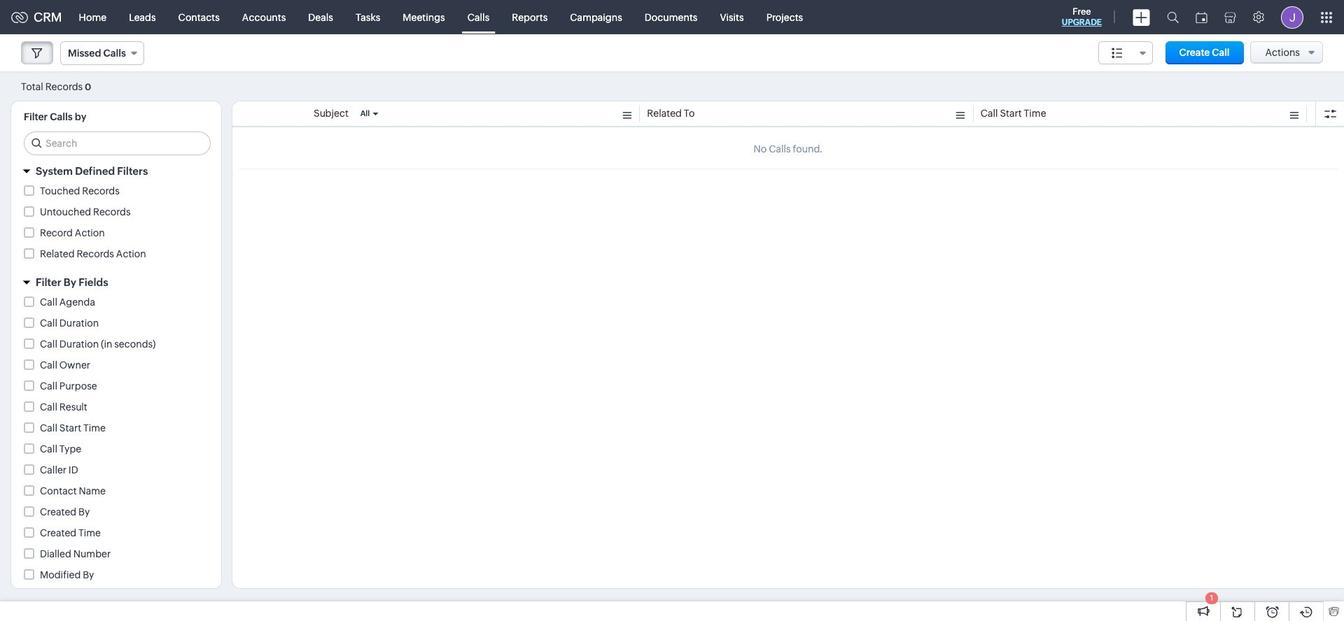 Task type: describe. For each thing, give the bounding box(es) containing it.
calendar image
[[1196, 12, 1208, 23]]

none field size
[[1099, 41, 1153, 64]]

profile element
[[1273, 0, 1312, 34]]

create menu image
[[1133, 9, 1151, 26]]

create menu element
[[1125, 0, 1159, 34]]

size image
[[1112, 47, 1123, 60]]



Task type: vqa. For each thing, say whether or not it's contained in the screenshot.
Campaigns
no



Task type: locate. For each thing, give the bounding box(es) containing it.
logo image
[[11, 12, 28, 23]]

search element
[[1159, 0, 1188, 34]]

profile image
[[1282, 6, 1304, 28]]

search image
[[1167, 11, 1179, 23]]

Search text field
[[25, 132, 210, 155]]

None field
[[60, 41, 144, 65], [1099, 41, 1153, 64], [60, 41, 144, 65]]



